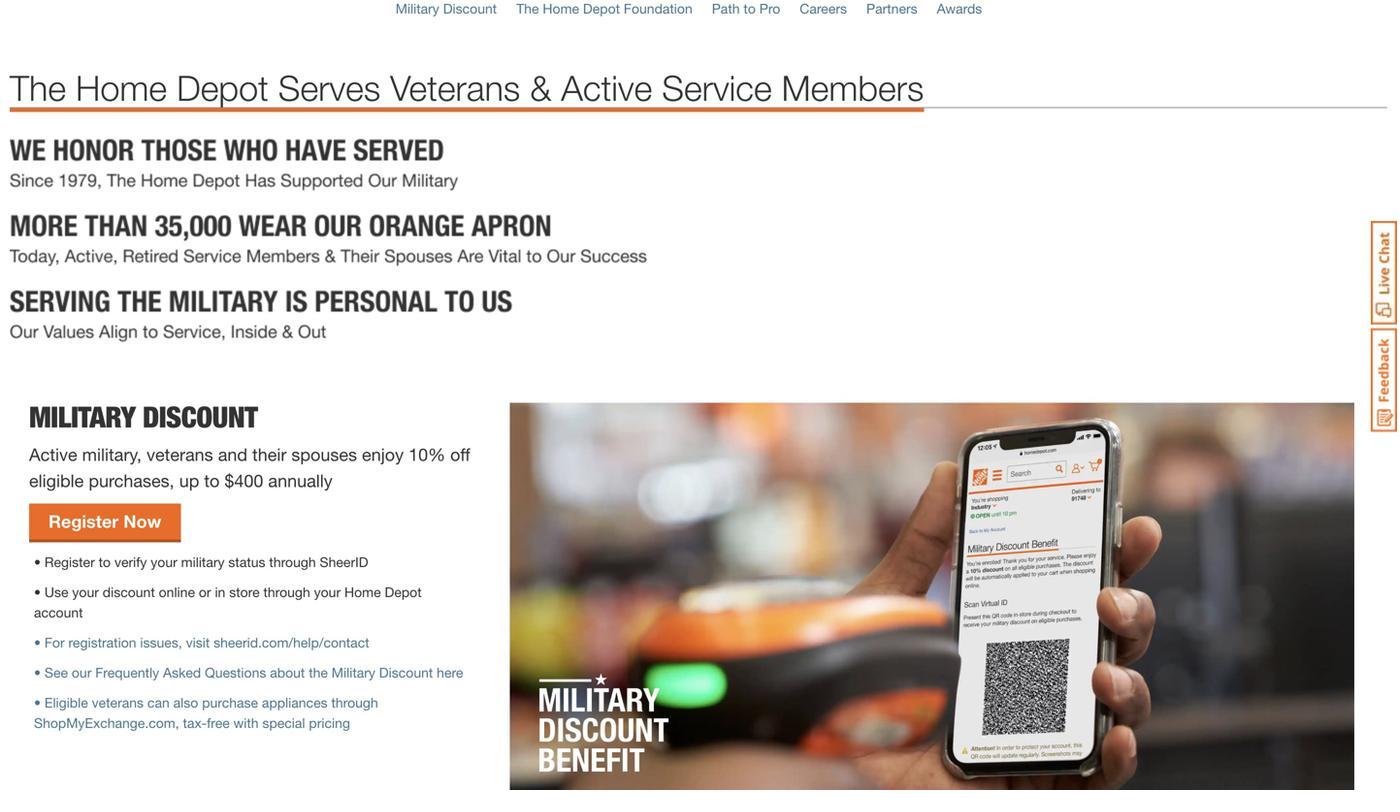 Task type: describe. For each thing, give the bounding box(es) containing it.
• for • eligible veterans can also purchase appliances through shopmyexchange.com, tax-free with special pricing
[[34, 695, 41, 711]]

now
[[124, 511, 161, 532]]

awards
[[937, 0, 982, 16]]

partners link
[[866, 0, 917, 16]]

and
[[218, 444, 247, 465]]

live chat image
[[1371, 221, 1397, 325]]

verify
[[114, 554, 147, 570]]

10%
[[408, 444, 445, 465]]

register now link
[[29, 504, 181, 540]]

online
[[159, 584, 195, 600]]

frequently
[[95, 665, 159, 681]]

shopmyexchange.com,
[[34, 715, 179, 731]]

2 vertical spatial to
[[99, 554, 111, 570]]

free
[[207, 715, 230, 731]]

the home depot foundation
[[516, 0, 692, 16]]

home for the home depot serves veterans & active service members
[[76, 67, 167, 108]]

feedback link image
[[1371, 328, 1397, 433]]

active inside the military discount active military, veterans and their spouses enjoy 10% off eligible purchases, up to $400 annually­
[[29, 444, 77, 465]]

in
[[215, 584, 225, 600]]

through inside • use your discount online or in store through your home depot account
[[263, 584, 310, 600]]

depot for foundation
[[583, 0, 620, 16]]

sheerid.com/help/contact
[[214, 635, 369, 651]]

for
[[45, 635, 65, 651]]

our
[[72, 665, 92, 681]]

enjoy
[[362, 444, 404, 465]]

depot inside • use your discount online or in store through your home depot account
[[385, 584, 422, 600]]

members
[[782, 67, 924, 108]]

serves
[[278, 67, 380, 108]]

we honor those who have served more than 35,000 wear our orange apron   serving the military is personal to us image
[[10, 137, 1387, 345]]

annually­
[[268, 470, 333, 491]]

purchase
[[202, 695, 258, 711]]

discount for military discount
[[443, 0, 497, 16]]

discount for military discount active military, veterans and their spouses enjoy 10% off eligible purchases, up to $400 annually­
[[143, 400, 258, 434]]

• for • see our frequently asked questions about the military discount here
[[34, 665, 41, 681]]

• for • register to verify your military status through sheerid
[[34, 554, 41, 570]]

the home depot foundation link
[[516, 0, 692, 16]]

1 horizontal spatial your
[[151, 554, 177, 570]]

off
[[450, 444, 470, 465]]

military for military discount active military, veterans and their spouses enjoy 10% off eligible purchases, up to $400 annually­
[[29, 400, 135, 434]]

0 vertical spatial active
[[561, 67, 652, 108]]

the for the home depot serves veterans & active service members
[[10, 67, 66, 108]]

foundation
[[624, 0, 692, 16]]

• see our frequently asked questions about the military discount here link
[[34, 665, 463, 681]]

spouses
[[291, 444, 357, 465]]

discount
[[103, 584, 155, 600]]

issues,
[[140, 635, 182, 651]]

registration
[[68, 635, 136, 651]]

the
[[309, 665, 328, 681]]



Task type: vqa. For each thing, say whether or not it's contained in the screenshot.
Me
no



Task type: locate. For each thing, give the bounding box(es) containing it.
purchases,
[[89, 470, 174, 491]]

asked
[[163, 665, 201, 681]]

your right use
[[72, 584, 99, 600]]

2 horizontal spatial military
[[396, 0, 439, 16]]

store
[[229, 584, 260, 600]]

0 horizontal spatial the
[[10, 67, 66, 108]]

0 vertical spatial home
[[543, 0, 579, 16]]

• inside • use your discount online or in store through your home depot account
[[34, 584, 41, 600]]

through right status
[[269, 554, 316, 570]]

through inside • eligible veterans can also purchase appliances through shopmyexchange.com, tax-free with special pricing
[[331, 695, 378, 711]]

military up military, at the left of the page
[[29, 400, 135, 434]]

$400
[[224, 470, 263, 491]]

0 horizontal spatial depot
[[177, 67, 269, 108]]

discount left here on the left
[[379, 665, 433, 681]]

4 • from the top
[[34, 665, 41, 681]]

questions
[[205, 665, 266, 681]]

2 • from the top
[[34, 584, 41, 600]]

depot
[[583, 0, 620, 16], [177, 67, 269, 108], [385, 584, 422, 600]]

tax-
[[183, 715, 207, 731]]

to
[[744, 0, 756, 16], [204, 470, 220, 491], [99, 554, 111, 570]]

• use your discount online or in store through your home depot account
[[34, 584, 422, 621]]

veterans
[[390, 67, 520, 108]]

• for • use your discount online or in store through your home depot account
[[34, 584, 41, 600]]

path to pro
[[712, 0, 780, 16]]

• eligible veterans can also purchase appliances through shopmyexchange.com, tax-free with special pricing link
[[34, 695, 378, 731]]

1 vertical spatial depot
[[177, 67, 269, 108]]

register up use
[[45, 554, 95, 570]]

&
[[530, 67, 551, 108]]

1 horizontal spatial the
[[516, 0, 539, 16]]

military up veterans
[[396, 0, 439, 16]]

about
[[270, 665, 305, 681]]

military discount link
[[396, 0, 497, 16]]

1 vertical spatial active
[[29, 444, 77, 465]]

0 vertical spatial register
[[49, 511, 119, 532]]

3 • from the top
[[34, 635, 41, 651]]

home inside • use your discount online or in store through your home depot account
[[344, 584, 381, 600]]

1 vertical spatial register
[[45, 554, 95, 570]]

0 vertical spatial through
[[269, 554, 316, 570]]

veterans
[[147, 444, 213, 465], [92, 695, 144, 711]]

0 horizontal spatial discount
[[143, 400, 258, 434]]

0 horizontal spatial to
[[99, 554, 111, 570]]

1 vertical spatial military
[[29, 400, 135, 434]]

your down sheerid
[[314, 584, 341, 600]]

0 vertical spatial depot
[[583, 0, 620, 16]]

2 horizontal spatial discount
[[443, 0, 497, 16]]

through up 'pricing'
[[331, 695, 378, 711]]

• eligible veterans can also purchase appliances through shopmyexchange.com, tax-free with special pricing
[[34, 695, 378, 731]]

1 vertical spatial discount
[[143, 400, 258, 434]]

• see our frequently asked questions about the military discount here
[[34, 665, 463, 681]]

discount up and
[[143, 400, 258, 434]]

military discount active military, veterans and their spouses enjoy 10% off eligible purchases, up to $400 annually­
[[29, 400, 470, 491]]

careers
[[800, 0, 847, 16]]

careers link
[[800, 0, 847, 16]]

to left pro
[[744, 0, 756, 16]]

home
[[543, 0, 579, 16], [76, 67, 167, 108], [344, 584, 381, 600]]

1 horizontal spatial home
[[344, 584, 381, 600]]

discount up the home depot serves veterans & active service members
[[443, 0, 497, 16]]

5 • from the top
[[34, 695, 41, 711]]

0 vertical spatial to
[[744, 0, 756, 16]]

the home depot serves veterans & active service members
[[10, 67, 924, 108]]

register down 'eligible'
[[49, 511, 119, 532]]

• for registration issues, visit sheerid.com/help/contact
[[34, 635, 369, 651]]

0 horizontal spatial home
[[76, 67, 167, 108]]

1 vertical spatial home
[[76, 67, 167, 108]]

• inside • eligible veterans can also purchase appliances through shopmyexchange.com, tax-free with special pricing
[[34, 695, 41, 711]]

to inside the military discount active military, veterans and their spouses enjoy 10% off eligible purchases, up to $400 annually­
[[204, 470, 220, 491]]

1 horizontal spatial military
[[332, 665, 375, 681]]

veterans inside the military discount active military, veterans and their spouses enjoy 10% off eligible purchases, up to $400 annually­
[[147, 444, 213, 465]]

0 vertical spatial veterans
[[147, 444, 213, 465]]

• left use
[[34, 584, 41, 600]]

0 vertical spatial the
[[516, 0, 539, 16]]

discount inside the military discount active military, veterans and their spouses enjoy 10% off eligible purchases, up to $400 annually­
[[143, 400, 258, 434]]

active right &
[[561, 67, 652, 108]]

2 vertical spatial military
[[332, 665, 375, 681]]

2 vertical spatial home
[[344, 584, 381, 600]]

0 vertical spatial discount
[[443, 0, 497, 16]]

appliances
[[262, 695, 328, 711]]

2 vertical spatial through
[[331, 695, 378, 711]]

0 horizontal spatial veterans
[[92, 695, 144, 711]]

service
[[662, 67, 772, 108]]

awards link
[[937, 0, 982, 16]]

1 horizontal spatial to
[[204, 470, 220, 491]]

1 vertical spatial veterans
[[92, 695, 144, 711]]

 image
[[510, 403, 1355, 791]]

visit
[[186, 635, 210, 651]]

• left see
[[34, 665, 41, 681]]

depot for serves
[[177, 67, 269, 108]]

0 horizontal spatial your
[[72, 584, 99, 600]]

account
[[34, 605, 83, 621]]

1 horizontal spatial depot
[[385, 584, 422, 600]]

register now
[[49, 511, 161, 532]]

through
[[269, 554, 316, 570], [263, 584, 310, 600], [331, 695, 378, 711]]

discount
[[443, 0, 497, 16], [143, 400, 258, 434], [379, 665, 433, 681]]

status
[[228, 554, 265, 570]]

military
[[181, 554, 225, 570]]

special
[[262, 715, 305, 731]]

military for military discount
[[396, 0, 439, 16]]

active up 'eligible'
[[29, 444, 77, 465]]

through for status
[[269, 554, 316, 570]]

with
[[233, 715, 259, 731]]

military right the
[[332, 665, 375, 681]]

also
[[173, 695, 198, 711]]

2 horizontal spatial to
[[744, 0, 756, 16]]

eligible
[[45, 695, 88, 711]]

veterans up shopmyexchange.com, in the bottom left of the page
[[92, 695, 144, 711]]

through right store
[[263, 584, 310, 600]]

• left for
[[34, 635, 41, 651]]

home for the home depot foundation
[[543, 0, 579, 16]]

military,
[[82, 444, 142, 465]]

can
[[147, 695, 170, 711]]

0 horizontal spatial military
[[29, 400, 135, 434]]

• left eligible
[[34, 695, 41, 711]]

the for the home depot foundation
[[516, 0, 539, 16]]

veterans up up
[[147, 444, 213, 465]]

path to pro link
[[712, 0, 780, 16]]

to right up
[[204, 470, 220, 491]]

register
[[49, 511, 119, 532], [45, 554, 95, 570]]

0 vertical spatial military
[[396, 0, 439, 16]]

military inside the military discount active military, veterans and their spouses enjoy 10% off eligible purchases, up to $400 annually­
[[29, 400, 135, 434]]

active
[[561, 67, 652, 108], [29, 444, 77, 465]]

1 horizontal spatial active
[[561, 67, 652, 108]]

• for registration issues, visit sheerid.com/help/contact link
[[34, 635, 369, 651]]

their
[[252, 444, 287, 465]]

veterans inside • eligible veterans can also purchase appliances through shopmyexchange.com, tax-free with special pricing
[[92, 695, 144, 711]]

1 horizontal spatial veterans
[[147, 444, 213, 465]]

here
[[437, 665, 463, 681]]

pricing
[[309, 715, 350, 731]]

use
[[45, 584, 68, 600]]

your
[[151, 554, 177, 570], [72, 584, 99, 600], [314, 584, 341, 600]]

• for • for registration issues, visit sheerid.com/help/contact
[[34, 635, 41, 651]]

your up online
[[151, 554, 177, 570]]

the
[[516, 0, 539, 16], [10, 67, 66, 108]]

2 horizontal spatial depot
[[583, 0, 620, 16]]

0 horizontal spatial active
[[29, 444, 77, 465]]

2 horizontal spatial your
[[314, 584, 341, 600]]

2 vertical spatial depot
[[385, 584, 422, 600]]

see
[[45, 665, 68, 681]]

1 vertical spatial through
[[263, 584, 310, 600]]

through for appliances
[[331, 695, 378, 711]]

2 horizontal spatial home
[[543, 0, 579, 16]]

partners
[[866, 0, 917, 16]]

path
[[712, 0, 740, 16]]

military
[[396, 0, 439, 16], [29, 400, 135, 434], [332, 665, 375, 681]]

military discount
[[396, 0, 497, 16]]

or
[[199, 584, 211, 600]]

• up account in the bottom left of the page
[[34, 554, 41, 570]]

•
[[34, 554, 41, 570], [34, 584, 41, 600], [34, 635, 41, 651], [34, 665, 41, 681], [34, 695, 41, 711]]

1 horizontal spatial discount
[[379, 665, 433, 681]]

pro
[[759, 0, 780, 16]]

eligible
[[29, 470, 84, 491]]

1 vertical spatial the
[[10, 67, 66, 108]]

1 vertical spatial to
[[204, 470, 220, 491]]

to left verify
[[99, 554, 111, 570]]

sheerid
[[320, 554, 368, 570]]

1 • from the top
[[34, 554, 41, 570]]

2 vertical spatial discount
[[379, 665, 433, 681]]

up
[[179, 470, 199, 491]]

• register to verify your military status through sheerid
[[34, 554, 368, 570]]



